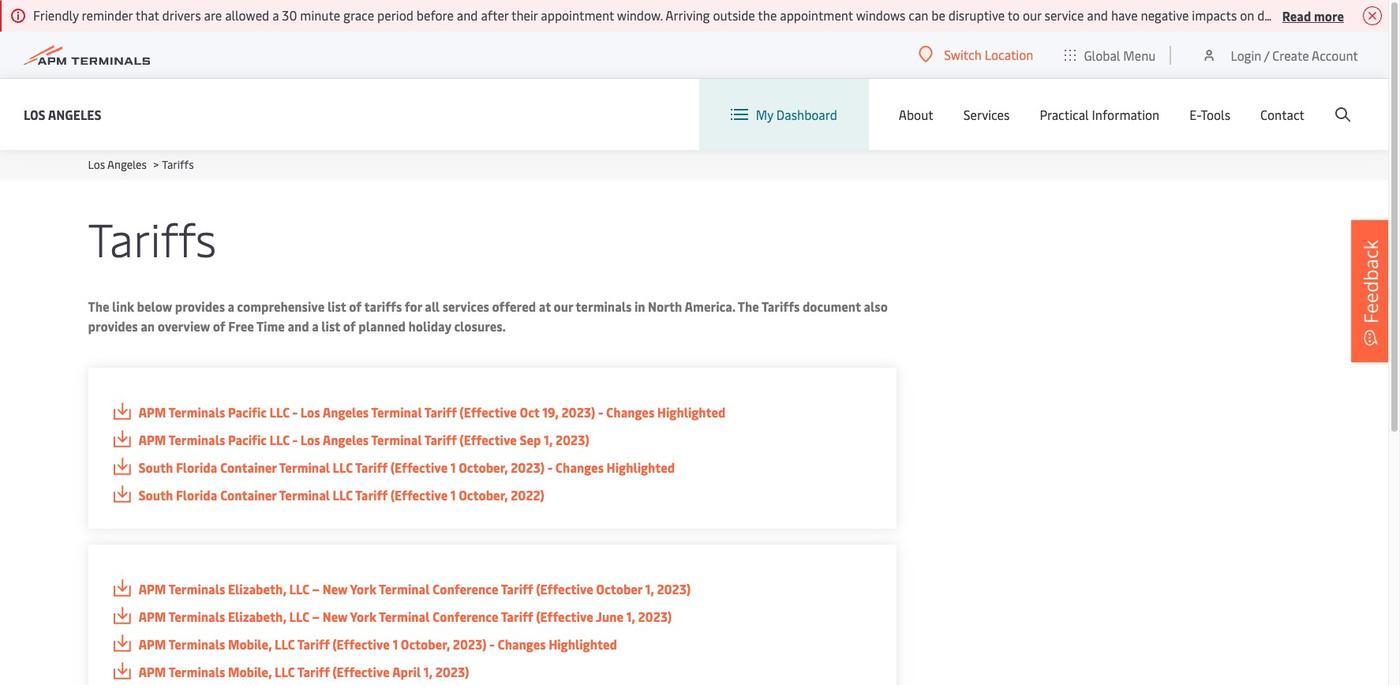 Task type: locate. For each thing, give the bounding box(es) containing it.
and left have
[[1087, 6, 1108, 24]]

container
[[220, 459, 277, 476], [220, 486, 277, 504]]

the link below provides a comprehensive list of tariffs for all services offered at our terminals in north america. the tariffs document also provides an overview of free time and a list of planned holiday closures.
[[88, 298, 888, 335]]

pacific
[[228, 403, 267, 421], [228, 431, 267, 448]]

be
[[932, 6, 946, 24]]

- down apm terminals elizabeth, llc – new york terminal conference tariff (effective june 1, 2023) link
[[490, 636, 495, 653]]

services
[[964, 106, 1010, 123]]

the left link
[[88, 298, 109, 315]]

drivers
[[162, 6, 201, 24], [1258, 6, 1297, 24]]

0 vertical spatial conference
[[433, 580, 499, 598]]

new inside apm terminals elizabeth, llc – new york terminal conference tariff (effective june 1, 2023) link
[[323, 608, 348, 625]]

terminal
[[371, 403, 422, 421], [371, 431, 422, 448], [279, 459, 330, 476], [279, 486, 330, 504], [379, 580, 430, 598], [379, 608, 430, 625]]

0 vertical spatial new
[[323, 580, 348, 598]]

and
[[457, 6, 478, 24], [1087, 6, 1108, 24], [288, 317, 309, 335]]

3 terminals from the top
[[169, 580, 225, 598]]

pacific for apm terminals pacific llc - los angeles terminal tariff (effective oct 19, 2023) - changes highlighted
[[228, 403, 267, 421]]

list left planned
[[322, 317, 340, 335]]

1 horizontal spatial provides
[[175, 298, 225, 315]]

october, for 2023)
[[459, 459, 508, 476]]

2 vertical spatial highlighted
[[549, 636, 617, 653]]

1 container from the top
[[220, 459, 277, 476]]

mobile, for apm terminals mobile, llc tariff (effective april 1, 2023)
[[228, 663, 272, 681]]

our right the at in the left of the page
[[554, 298, 573, 315]]

conference
[[433, 580, 499, 598], [433, 608, 499, 625]]

0 horizontal spatial a
[[272, 6, 279, 24]]

read
[[1283, 7, 1312, 24]]

2 vertical spatial 1
[[393, 636, 398, 653]]

llc for apm terminals elizabeth, llc – new york terminal conference tariff (effective october 1, 2023)
[[289, 580, 309, 598]]

2 conference from the top
[[433, 608, 499, 625]]

0 horizontal spatial our
[[554, 298, 573, 315]]

tariffs left document
[[762, 298, 800, 315]]

2023) right october on the bottom left of page
[[657, 580, 691, 598]]

services
[[443, 298, 489, 315]]

llc for apm terminals mobile, llc tariff (effective april 1, 2023)
[[275, 663, 295, 681]]

1 pacific from the top
[[228, 403, 267, 421]]

arrive
[[1327, 6, 1359, 24]]

2023) right april
[[436, 663, 469, 681]]

and right time
[[288, 317, 309, 335]]

3 apm from the top
[[139, 580, 166, 598]]

changes inside "link"
[[498, 636, 546, 653]]

1 down apm terminals elizabeth, llc – new york terminal conference tariff (effective june 1, 2023)
[[393, 636, 398, 653]]

highlighted inside "link"
[[549, 636, 617, 653]]

service
[[1045, 6, 1084, 24]]

apm terminals pacific llc - los angeles terminal tariff (effective oct 19, 2023) - changes highlighted
[[139, 403, 726, 421]]

container for south florida container terminal llc tariff (effective 1 october, 2022)
[[220, 486, 277, 504]]

2 vertical spatial changes
[[498, 636, 546, 653]]

tariffs right >
[[162, 157, 194, 172]]

switch location
[[944, 46, 1034, 63]]

list left tariffs
[[328, 298, 346, 315]]

apm inside apm terminals mobile, llc tariff (effective april 1, 2023) "link"
[[139, 663, 166, 681]]

0 horizontal spatial appointment
[[541, 6, 614, 24]]

tariffs up below
[[88, 207, 217, 269]]

1 vertical spatial 1
[[451, 486, 456, 504]]

south florida container terminal llc tariff (effective 1 october, 2022)
[[139, 486, 545, 504]]

2 elizabeth, from the top
[[228, 608, 287, 625]]

a inside the link below provides a comprehensive list of tariffs for all services offered at our terminals in north america. the tariffs document also provides an overview of free time and a list of planned holiday closures.
[[312, 317, 319, 335]]

windows
[[856, 6, 906, 24]]

1 vertical spatial conference
[[433, 608, 499, 625]]

2 vertical spatial october,
[[401, 636, 450, 653]]

our right to
[[1023, 6, 1042, 24]]

account
[[1312, 46, 1359, 64]]

2 florida from the top
[[176, 486, 217, 504]]

october
[[596, 580, 643, 598]]

1 vertical spatial york
[[350, 608, 377, 625]]

allowed
[[225, 6, 269, 24]]

4 terminals from the top
[[169, 608, 225, 625]]

october, up april
[[401, 636, 450, 653]]

1 horizontal spatial drivers
[[1258, 6, 1297, 24]]

0 horizontal spatial and
[[288, 317, 309, 335]]

1 vertical spatial mobile,
[[228, 663, 272, 681]]

1 vertical spatial our
[[554, 298, 573, 315]]

5 apm from the top
[[139, 636, 166, 653]]

apm terminals pacific llc - los angeles terminal tariff (effective sep 1, 2023) link
[[112, 430, 873, 450]]

terminals for apm terminals elizabeth, llc – new york terminal conference tariff (effective june 1, 2023)
[[169, 608, 225, 625]]

of
[[349, 298, 362, 315], [213, 317, 226, 335], [343, 317, 356, 335]]

1 horizontal spatial on
[[1362, 6, 1376, 24]]

(effective down south florida container terminal llc tariff (effective 1 october, 2023) - changes highlighted
[[391, 486, 448, 504]]

2 south from the top
[[139, 486, 173, 504]]

2 pacific from the top
[[228, 431, 267, 448]]

apm inside apm terminals elizabeth, llc – new york terminal conference tariff (effective june 1, 2023) link
[[139, 608, 166, 625]]

1 elizabeth, from the top
[[228, 580, 287, 598]]

1 vertical spatial tariffs
[[88, 207, 217, 269]]

terminals for apm terminals pacific llc - los angeles terminal tariff (effective oct 19, 2023) - changes highlighted
[[169, 403, 225, 421]]

contact button
[[1261, 79, 1305, 150]]

conference for october
[[433, 580, 499, 598]]

provides up overview
[[175, 298, 225, 315]]

0 vertical spatial pacific
[[228, 403, 267, 421]]

provides down link
[[88, 317, 138, 335]]

tariff down south florida container terminal llc tariff (effective 1 october, 2023) - changes highlighted
[[355, 486, 388, 504]]

on right impacts
[[1240, 6, 1255, 24]]

los
[[24, 105, 45, 123], [88, 157, 105, 172], [301, 403, 320, 421], [301, 431, 320, 448]]

on
[[1240, 6, 1255, 24], [1362, 6, 1376, 24]]

1 appointment from the left
[[541, 6, 614, 24]]

new for apm terminals elizabeth, llc – new york terminal conference tariff (effective october 1, 2023)
[[323, 580, 348, 598]]

1 – from the top
[[312, 580, 320, 598]]

apm
[[139, 403, 166, 421], [139, 431, 166, 448], [139, 580, 166, 598], [139, 608, 166, 625], [139, 636, 166, 653], [139, 663, 166, 681]]

e-
[[1190, 106, 1201, 123]]

1 vertical spatial south
[[139, 486, 173, 504]]

2 terminals from the top
[[169, 431, 225, 448]]

closures.
[[454, 317, 506, 335]]

0 vertical spatial –
[[312, 580, 320, 598]]

1 vertical spatial pacific
[[228, 431, 267, 448]]

2 container from the top
[[220, 486, 277, 504]]

2 horizontal spatial changes
[[606, 403, 655, 421]]

(effective
[[460, 403, 517, 421], [460, 431, 517, 448], [391, 459, 448, 476], [391, 486, 448, 504], [536, 580, 594, 598], [536, 608, 594, 625], [333, 636, 390, 653], [333, 663, 390, 681]]

0 horizontal spatial provides
[[88, 317, 138, 335]]

mobile, for apm terminals mobile, llc tariff (effective 1 october, 2023) - changes highlighted
[[228, 636, 272, 653]]

1 horizontal spatial a
[[312, 317, 319, 335]]

2 new from the top
[[323, 608, 348, 625]]

1 vertical spatial new
[[323, 608, 348, 625]]

1 horizontal spatial changes
[[556, 459, 604, 476]]

tariff up apm terminals elizabeth, llc – new york terminal conference tariff (effective june 1, 2023) link
[[501, 580, 533, 598]]

my dashboard
[[756, 106, 838, 123]]

south for south florida container terminal llc tariff (effective 1 october, 2023) - changes highlighted
[[139, 459, 173, 476]]

1 vertical spatial october,
[[459, 486, 508, 504]]

terminals
[[169, 403, 225, 421], [169, 431, 225, 448], [169, 580, 225, 598], [169, 608, 225, 625], [169, 636, 225, 653], [169, 663, 225, 681]]

4 apm from the top
[[139, 608, 166, 625]]

of left free
[[213, 317, 226, 335]]

(effective down apm terminals mobile, llc tariff (effective 1 october, 2023) - changes highlighted on the left bottom of the page
[[333, 663, 390, 681]]

tools
[[1201, 106, 1231, 123]]

0 vertical spatial elizabeth,
[[228, 580, 287, 598]]

0 horizontal spatial the
[[88, 298, 109, 315]]

york up apm terminals mobile, llc tariff (effective 1 october, 2023) - changes highlighted on the left bottom of the page
[[350, 608, 377, 625]]

0 horizontal spatial on
[[1240, 6, 1255, 24]]

1 inside "link"
[[393, 636, 398, 653]]

1 the from the left
[[88, 298, 109, 315]]

0 vertical spatial a
[[272, 6, 279, 24]]

1
[[451, 459, 456, 476], [451, 486, 456, 504], [393, 636, 398, 653]]

conference for june
[[433, 608, 499, 625]]

1 for 2023)
[[451, 459, 456, 476]]

2 – from the top
[[312, 608, 320, 625]]

1 vertical spatial list
[[322, 317, 340, 335]]

1 drivers from the left
[[162, 6, 201, 24]]

0 vertical spatial list
[[328, 298, 346, 315]]

2 horizontal spatial and
[[1087, 6, 1108, 24]]

1 mobile, from the top
[[228, 636, 272, 653]]

1 horizontal spatial our
[[1023, 6, 1042, 24]]

(effective down apm terminals pacific llc - los angeles terminal tariff (effective oct 19, 2023) - changes highlighted link
[[460, 431, 517, 448]]

2023) inside south florida container terminal llc tariff (effective 1 october, 2023) - changes highlighted link
[[511, 459, 545, 476]]

0 vertical spatial south
[[139, 459, 173, 476]]

time
[[257, 317, 285, 335]]

terminals
[[576, 298, 632, 315]]

1 vertical spatial –
[[312, 608, 320, 625]]

a down a comprehensive
[[312, 317, 319, 335]]

- down 19,
[[548, 459, 553, 476]]

conference up apm terminals elizabeth, llc – new york terminal conference tariff (effective june 1, 2023) link
[[433, 580, 499, 598]]

tariff up apm terminals mobile, llc tariff (effective april 1, 2023)
[[297, 636, 330, 653]]

window.
[[617, 6, 663, 24]]

1 horizontal spatial the
[[738, 298, 759, 315]]

of left tariffs
[[349, 298, 362, 315]]

a left 30
[[272, 6, 279, 24]]

2023) down october on the bottom left of page
[[638, 608, 672, 625]]

0 horizontal spatial changes
[[498, 636, 546, 653]]

0 vertical spatial york
[[350, 580, 377, 598]]

close alert image
[[1363, 6, 1382, 25]]

impacts
[[1192, 6, 1237, 24]]

0 vertical spatial florida
[[176, 459, 217, 476]]

2023) inside apm terminals mobile, llc tariff (effective april 1, 2023) "link"
[[436, 663, 469, 681]]

the right america.
[[738, 298, 759, 315]]

for
[[405, 298, 422, 315]]

time
[[1379, 6, 1401, 24]]

0 vertical spatial mobile,
[[228, 636, 272, 653]]

1 vertical spatial a
[[312, 317, 319, 335]]

florida
[[176, 459, 217, 476], [176, 486, 217, 504]]

2 mobile, from the top
[[228, 663, 272, 681]]

global menu button
[[1050, 31, 1172, 79]]

0 horizontal spatial drivers
[[162, 6, 201, 24]]

drivers left are
[[162, 6, 201, 24]]

apm for apm terminals mobile, llc tariff (effective april 1, 2023)
[[139, 663, 166, 681]]

south for south florida container terminal llc tariff (effective 1 october, 2022)
[[139, 486, 173, 504]]

apm for apm terminals pacific llc - los angeles terminal tariff (effective oct 19, 2023) - changes highlighted
[[139, 403, 166, 421]]

terminals for apm terminals elizabeth, llc – new york terminal conference tariff (effective october 1, 2023)
[[169, 580, 225, 598]]

and for appointment
[[1087, 6, 1108, 24]]

6 apm from the top
[[139, 663, 166, 681]]

appointment right the
[[780, 6, 853, 24]]

2023) down apm terminals elizabeth, llc – new york terminal conference tariff (effective june 1, 2023) link
[[453, 636, 487, 653]]

and left after
[[457, 6, 478, 24]]

1 vertical spatial container
[[220, 486, 277, 504]]

york up apm terminals elizabeth, llc – new york terminal conference tariff (effective june 1, 2023)
[[350, 580, 377, 598]]

2023) right 19,
[[562, 403, 596, 421]]

october, down apm terminals pacific llc - los angeles terminal tariff (effective sep 1, 2023) link
[[459, 459, 508, 476]]

-
[[293, 403, 298, 421], [598, 403, 604, 421], [293, 431, 298, 448], [548, 459, 553, 476], [490, 636, 495, 653]]

1 vertical spatial provides
[[88, 317, 138, 335]]

5 terminals from the top
[[169, 636, 225, 653]]

angeles
[[48, 105, 101, 123], [107, 157, 147, 172], [323, 403, 369, 421], [323, 431, 369, 448]]

apm inside apm terminals mobile, llc tariff (effective 1 october, 2023) - changes highlighted "link"
[[139, 636, 166, 653]]

changes
[[606, 403, 655, 421], [556, 459, 604, 476], [498, 636, 546, 653]]

list
[[328, 298, 346, 315], [322, 317, 340, 335]]

0 vertical spatial 1
[[451, 459, 456, 476]]

information
[[1092, 106, 1160, 123]]

2023) up 2022)
[[511, 459, 545, 476]]

1, right april
[[424, 663, 433, 681]]

york
[[350, 580, 377, 598], [350, 608, 377, 625]]

2 vertical spatial tariffs
[[762, 298, 800, 315]]

1 apm from the top
[[139, 403, 166, 421]]

sep
[[520, 431, 541, 448]]

1 vertical spatial florida
[[176, 486, 217, 504]]

6 terminals from the top
[[169, 663, 225, 681]]

our
[[1023, 6, 1042, 24], [554, 298, 573, 315]]

mobile,
[[228, 636, 272, 653], [228, 663, 272, 681]]

apm inside apm terminals pacific llc - los angeles terminal tariff (effective sep 1, 2023) link
[[139, 431, 166, 448]]

october, inside "link"
[[401, 636, 450, 653]]

apm inside apm terminals elizabeth, llc – new york terminal conference tariff (effective october 1, 2023) link
[[139, 580, 166, 598]]

2 york from the top
[[350, 608, 377, 625]]

1 vertical spatial highlighted
[[607, 459, 675, 476]]

1 conference from the top
[[433, 580, 499, 598]]

june
[[596, 608, 624, 625]]

1 terminals from the top
[[169, 403, 225, 421]]

drivers left who
[[1258, 6, 1297, 24]]

login / create account
[[1231, 46, 1359, 64]]

conference down apm terminals elizabeth, llc – new york terminal conference tariff (effective october 1, 2023) link
[[433, 608, 499, 625]]

1 down apm terminals pacific llc - los angeles terminal tariff (effective sep 1, 2023) link
[[451, 459, 456, 476]]

(effective down apm terminals elizabeth, llc – new york terminal conference tariff (effective june 1, 2023)
[[333, 636, 390, 653]]

the
[[758, 6, 777, 24]]

october,
[[459, 459, 508, 476], [459, 486, 508, 504], [401, 636, 450, 653]]

1 new from the top
[[323, 580, 348, 598]]

2023)
[[562, 403, 596, 421], [556, 431, 590, 448], [511, 459, 545, 476], [657, 580, 691, 598], [638, 608, 672, 625], [453, 636, 487, 653], [436, 663, 469, 681]]

apm terminals mobile, llc tariff (effective april 1, 2023)
[[139, 663, 469, 681]]

1 vertical spatial elizabeth,
[[228, 608, 287, 625]]

1 for 2022)
[[451, 486, 456, 504]]

0 vertical spatial container
[[220, 459, 277, 476]]

the
[[88, 298, 109, 315], [738, 298, 759, 315]]

to
[[1008, 6, 1020, 24]]

october, down south florida container terminal llc tariff (effective 1 october, 2023) - changes highlighted link
[[459, 486, 508, 504]]

about
[[899, 106, 934, 123]]

1 florida from the top
[[176, 459, 217, 476]]

(effective left june
[[536, 608, 594, 625]]

florida for south florida container terminal llc tariff (effective 1 october, 2023) - changes highlighted
[[176, 459, 217, 476]]

south
[[139, 459, 173, 476], [139, 486, 173, 504]]

tariff up apm terminals pacific llc - los angeles terminal tariff (effective sep 1, 2023) link
[[425, 403, 457, 421]]

- up apm terminals pacific llc - los angeles terminal tariff (effective sep 1, 2023)
[[293, 403, 298, 421]]

appointment right their
[[541, 6, 614, 24]]

1 down south florida container terminal llc tariff (effective 1 october, 2023) - changes highlighted link
[[451, 486, 456, 504]]

(effective up apm terminals pacific llc - los angeles terminal tariff (effective sep 1, 2023) link
[[460, 403, 517, 421]]

1 york from the top
[[350, 580, 377, 598]]

llc for apm terminals elizabeth, llc – new york terminal conference tariff (effective june 1, 2023)
[[289, 608, 309, 625]]

elizabeth,
[[228, 580, 287, 598], [228, 608, 287, 625]]

apm terminals mobile, llc tariff (effective april 1, 2023) link
[[112, 662, 873, 682]]

terminals for apm terminals mobile, llc tariff (effective 1 october, 2023) - changes highlighted
[[169, 636, 225, 653]]

0 vertical spatial october,
[[459, 459, 508, 476]]

1 horizontal spatial appointment
[[780, 6, 853, 24]]

2023) down 19,
[[556, 431, 590, 448]]

1 horizontal spatial and
[[457, 6, 478, 24]]

1 south from the top
[[139, 459, 173, 476]]

on left time
[[1362, 6, 1376, 24]]

and inside the link below provides a comprehensive list of tariffs for all services offered at our terminals in north america. the tariffs document also provides an overview of free time and a list of planned holiday closures.
[[288, 317, 309, 335]]

2 apm from the top
[[139, 431, 166, 448]]

at
[[539, 298, 551, 315]]

a comprehensive
[[228, 298, 325, 315]]

terminals for apm terminals pacific llc - los angeles terminal tariff (effective sep 1, 2023)
[[169, 431, 225, 448]]

apm inside apm terminals pacific llc - los angeles terminal tariff (effective oct 19, 2023) - changes highlighted link
[[139, 403, 166, 421]]

new inside apm terminals elizabeth, llc – new york terminal conference tariff (effective october 1, 2023) link
[[323, 580, 348, 598]]

link
[[112, 298, 134, 315]]



Task type: describe. For each thing, give the bounding box(es) containing it.
apm terminals elizabeth, llc – new york terminal conference tariff (effective october 1, 2023)
[[139, 580, 691, 598]]

apm for apm terminals elizabeth, llc – new york terminal conference tariff (effective june 1, 2023)
[[139, 608, 166, 625]]

read more button
[[1283, 6, 1345, 25]]

2 appointment from the left
[[780, 6, 853, 24]]

period
[[377, 6, 414, 24]]

2023) inside apm terminals elizabeth, llc – new york terminal conference tariff (effective june 1, 2023) link
[[638, 608, 672, 625]]

1, right october on the bottom left of page
[[645, 580, 654, 598]]

llc for apm terminals pacific llc - los angeles terminal tariff (effective oct 19, 2023) - changes highlighted
[[270, 403, 290, 421]]

(effective left october on the bottom left of page
[[536, 580, 594, 598]]

- right 19,
[[598, 403, 604, 421]]

feedback
[[1358, 240, 1384, 324]]

their
[[512, 6, 538, 24]]

– for apm terminals elizabeth, llc – new york terminal conference tariff (effective october 1, 2023)
[[312, 580, 320, 598]]

holiday
[[409, 317, 451, 335]]

practical
[[1040, 106, 1089, 123]]

(effective down apm terminals pacific llc - los angeles terminal tariff (effective oct 19, 2023) - changes highlighted at the bottom of page
[[391, 459, 448, 476]]

los angeles > tariffs
[[88, 157, 194, 172]]

tariffs inside the link below provides a comprehensive list of tariffs for all services offered at our terminals in north america. the tariffs document also provides an overview of free time and a list of planned holiday closures.
[[762, 298, 800, 315]]

an
[[141, 317, 155, 335]]

global menu
[[1084, 46, 1156, 64]]

in
[[635, 298, 645, 315]]

terminal for apm terminals elizabeth, llc – new york terminal conference tariff (effective june 1, 2023)
[[379, 608, 430, 625]]

0 vertical spatial tariffs
[[162, 157, 194, 172]]

apm terminals elizabeth, llc – new york terminal conference tariff (effective june 1, 2023)
[[139, 608, 672, 625]]

october, for 2022)
[[459, 486, 508, 504]]

apm for apm terminals mobile, llc tariff (effective 1 october, 2023) - changes highlighted
[[139, 636, 166, 653]]

read more
[[1283, 7, 1345, 24]]

elizabeth, for apm terminals elizabeth, llc – new york terminal conference tariff (effective october 1, 2023)
[[228, 580, 287, 598]]

grace
[[343, 6, 374, 24]]

terminal for apm terminals elizabeth, llc – new york terminal conference tariff (effective october 1, 2023)
[[379, 580, 430, 598]]

minute
[[300, 6, 340, 24]]

0 vertical spatial los angeles link
[[24, 105, 101, 124]]

feedback button
[[1352, 220, 1391, 362]]

terminals for apm terminals mobile, llc tariff (effective april 1, 2023)
[[169, 663, 225, 681]]

apm terminals mobile, llc tariff (effective 1 october, 2023) - changes highlighted
[[139, 636, 617, 653]]

apm terminals pacific llc - los angeles terminal tariff (effective sep 1, 2023)
[[139, 431, 590, 448]]

that
[[136, 6, 159, 24]]

about button
[[899, 79, 934, 150]]

my
[[756, 106, 774, 123]]

tariff down apm terminals pacific llc - los angeles terminal tariff (effective sep 1, 2023)
[[355, 459, 388, 476]]

below
[[137, 298, 172, 315]]

terminal for apm terminals pacific llc - los angeles terminal tariff (effective oct 19, 2023) - changes highlighted
[[371, 403, 422, 421]]

– for apm terminals elizabeth, llc – new york terminal conference tariff (effective june 1, 2023)
[[312, 608, 320, 625]]

my dashboard button
[[731, 79, 838, 150]]

apm terminals pacific llc - los angeles terminal tariff (effective oct 19, 2023) - changes highlighted link
[[112, 403, 873, 422]]

create
[[1273, 46, 1309, 64]]

tariffs
[[364, 298, 402, 315]]

1 vertical spatial changes
[[556, 459, 604, 476]]

2023) inside apm terminals pacific llc - los angeles terminal tariff (effective oct 19, 2023) - changes highlighted link
[[562, 403, 596, 421]]

switch
[[944, 46, 982, 63]]

0 vertical spatial our
[[1023, 6, 1042, 24]]

planned
[[359, 317, 406, 335]]

are
[[204, 6, 222, 24]]

all
[[425, 298, 440, 315]]

apm terminals mobile, llc tariff (effective 1 october, 2023) - changes highlighted link
[[112, 635, 873, 655]]

friendly
[[33, 6, 79, 24]]

e-tools button
[[1190, 79, 1231, 150]]

pacific for apm terminals pacific llc - los angeles terminal tariff (effective sep 1, 2023)
[[228, 431, 267, 448]]

friendly reminder that drivers are allowed a 30 minute grace period before and after their appointment window. arriving outside the appointment windows can be disruptive to our service and have negative impacts on drivers who arrive on time
[[33, 6, 1401, 24]]

disruptive
[[949, 6, 1005, 24]]

2022)
[[511, 486, 545, 504]]

2023) inside apm terminals mobile, llc tariff (effective 1 october, 2023) - changes highlighted "link"
[[453, 636, 487, 653]]

- up the south florida container terminal llc tariff (effective 1 october, 2022)
[[293, 431, 298, 448]]

- inside "link"
[[490, 636, 495, 653]]

oct
[[520, 403, 540, 421]]

arriving
[[666, 6, 710, 24]]

outside
[[713, 6, 755, 24]]

york for apm terminals elizabeth, llc – new york terminal conference tariff (effective october 1, 2023)
[[350, 580, 377, 598]]

apm for apm terminals elizabeth, llc – new york terminal conference tariff (effective october 1, 2023)
[[139, 580, 166, 598]]

1, right sep
[[544, 431, 553, 448]]

of left planned
[[343, 317, 356, 335]]

overview
[[158, 317, 210, 335]]

april
[[392, 663, 421, 681]]

contact
[[1261, 106, 1305, 123]]

north
[[648, 298, 682, 315]]

offered
[[492, 298, 536, 315]]

0 vertical spatial highlighted
[[658, 403, 726, 421]]

tariff down apm terminals elizabeth, llc – new york terminal conference tariff (effective october 1, 2023) link
[[501, 608, 533, 625]]

llc for apm terminals mobile, llc tariff (effective 1 october, 2023) - changes highlighted
[[275, 636, 295, 653]]

30
[[282, 6, 297, 24]]

who
[[1299, 6, 1323, 24]]

south florida container terminal llc tariff (effective 1 october, 2022) link
[[112, 486, 873, 505]]

1 vertical spatial los angeles link
[[88, 157, 147, 172]]

menu
[[1124, 46, 1156, 64]]

apm terminals elizabeth, llc – new york terminal conference tariff (effective october 1, 2023) link
[[112, 580, 873, 599]]

york for apm terminals elizabeth, llc – new york terminal conference tariff (effective june 1, 2023)
[[350, 608, 377, 625]]

19,
[[543, 403, 559, 421]]

before
[[417, 6, 454, 24]]

e-tools
[[1190, 106, 1231, 123]]

apm terminals elizabeth, llc – new york terminal conference tariff (effective june 1, 2023) link
[[112, 607, 873, 627]]

2023) inside apm terminals pacific llc - los angeles terminal tariff (effective sep 1, 2023) link
[[556, 431, 590, 448]]

new for apm terminals elizabeth, llc – new york terminal conference tariff (effective june 1, 2023)
[[323, 608, 348, 625]]

also
[[864, 298, 888, 315]]

terminal for apm terminals pacific llc - los angeles terminal tariff (effective sep 1, 2023)
[[371, 431, 422, 448]]

>
[[153, 157, 159, 172]]

location
[[985, 46, 1034, 63]]

login
[[1231, 46, 1262, 64]]

2 on from the left
[[1362, 6, 1376, 24]]

1, inside "link"
[[424, 663, 433, 681]]

have
[[1112, 6, 1138, 24]]

dashboard
[[777, 106, 838, 123]]

2 the from the left
[[738, 298, 759, 315]]

los angeles
[[24, 105, 101, 123]]

global
[[1084, 46, 1121, 64]]

1 on from the left
[[1240, 6, 1255, 24]]

1, right june
[[627, 608, 635, 625]]

2023) inside apm terminals elizabeth, llc – new york terminal conference tariff (effective october 1, 2023) link
[[657, 580, 691, 598]]

llc for apm terminals pacific llc - los angeles terminal tariff (effective sep 1, 2023)
[[270, 431, 290, 448]]

container for south florida container terminal llc tariff (effective 1 october, 2023) - changes highlighted
[[220, 459, 277, 476]]

south florida container terminal llc tariff (effective 1 october, 2023) - changes highlighted link
[[112, 458, 873, 478]]

negative
[[1141, 6, 1189, 24]]

services button
[[964, 79, 1010, 150]]

reminder
[[82, 6, 133, 24]]

0 vertical spatial provides
[[175, 298, 225, 315]]

0 vertical spatial changes
[[606, 403, 655, 421]]

apm for apm terminals pacific llc - los angeles terminal tariff (effective sep 1, 2023)
[[139, 431, 166, 448]]

after
[[481, 6, 509, 24]]

free
[[228, 317, 254, 335]]

practical information button
[[1040, 79, 1160, 150]]

our inside the link below provides a comprehensive list of tariffs for all services offered at our terminals in north america. the tariffs document also provides an overview of free time and a list of planned holiday closures.
[[554, 298, 573, 315]]

and for document
[[288, 317, 309, 335]]

south florida container terminal llc tariff (effective 1 october, 2023) - changes highlighted
[[139, 459, 675, 476]]

florida for south florida container terminal llc tariff (effective 1 october, 2022)
[[176, 486, 217, 504]]

practical information
[[1040, 106, 1160, 123]]

tariff down apm terminals pacific llc - los angeles terminal tariff (effective oct 19, 2023) - changes highlighted at the bottom of page
[[425, 431, 457, 448]]

/
[[1265, 46, 1270, 64]]

2 drivers from the left
[[1258, 6, 1297, 24]]

tariff down apm terminals mobile, llc tariff (effective 1 october, 2023) - changes highlighted on the left bottom of the page
[[297, 663, 330, 681]]

elizabeth, for apm terminals elizabeth, llc – new york terminal conference tariff (effective june 1, 2023)
[[228, 608, 287, 625]]



Task type: vqa. For each thing, say whether or not it's contained in the screenshot.
NEWS & MEDIA
no



